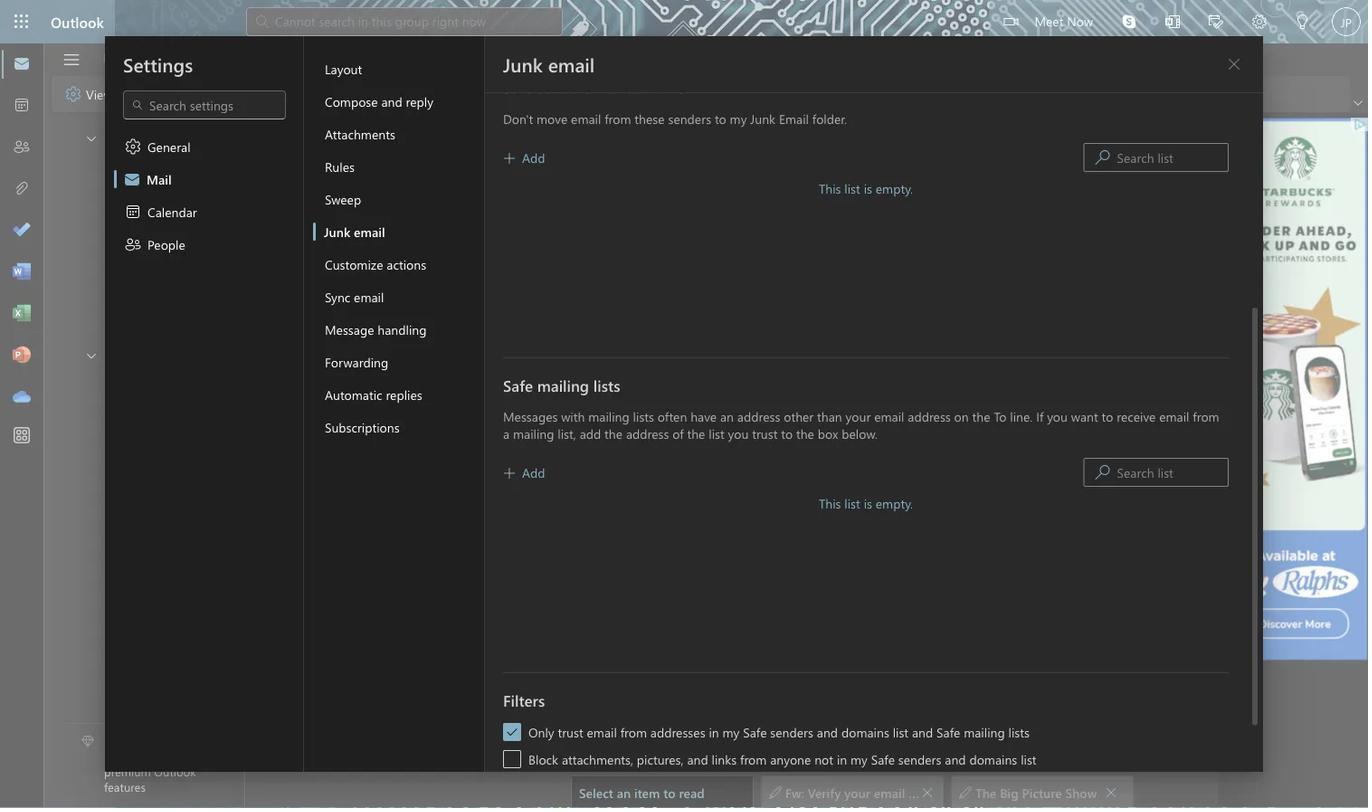 Task type: locate. For each thing, give the bounding box(es) containing it.
2  from the left
[[959, 786, 972, 799]]

dialog
[[0, 0, 1368, 808]]

calendar image
[[13, 97, 31, 115]]

0 horizontal spatial 
[[108, 203, 126, 221]]

0 vertical spatial my
[[730, 110, 747, 127]]

this list is empty. inside 'safe senders and domains' element
[[819, 180, 913, 197]]

mailing right ready
[[537, 375, 589, 395]]

this list is empty. down folder.
[[819, 180, 913, 197]]


[[123, 170, 141, 188]]

2 horizontal spatial address
[[908, 408, 951, 425]]

group
[[453, 377, 488, 394]]

1 vertical spatial t-
[[308, 304, 320, 321]]

 button right powerpoint image at the left of the page
[[75, 338, 106, 372]]

inbox up 't-mobile'
[[310, 246, 347, 265]]

0 vertical spatial  button
[[75, 121, 106, 155]]

 for safe senders and domains
[[504, 153, 515, 164]]

0 vertical spatial lists
[[593, 375, 620, 395]]

and left reply
[[381, 93, 402, 110]]

 inside tree item
[[108, 203, 126, 221]]

0 horizontal spatial an
[[617, 784, 631, 801]]

domains up these
[[626, 76, 685, 97]]

0 horizontal spatial junk
[[324, 223, 350, 240]]

1 horizontal spatial view
[[165, 49, 193, 66]]

0 vertical spatial is
[[864, 180, 872, 197]]

0 vertical spatial the
[[308, 377, 329, 394]]

1 vertical spatial empty.
[[876, 495, 913, 512]]

 button left favorites
[[75, 121, 106, 155]]

my
[[730, 110, 747, 127], [723, 724, 740, 740], [851, 751, 868, 767]]

 add
[[504, 149, 545, 166], [504, 464, 545, 481]]

ad up -
[[484, 288, 495, 300]]

trust inside messages with mailing lists often have an address other than your email address on the to line. if you want to receive email from a mailing list, add the address of the list you trust to the box below.
[[752, 425, 778, 442]]

and up coupa
[[945, 751, 966, 767]]

1 vertical spatial search list field
[[1117, 460, 1228, 485]]

lists up the big
[[1009, 724, 1030, 740]]

junk email heading
[[503, 52, 595, 77]]


[[131, 99, 144, 111]]

application
[[0, 0, 1368, 808]]

home up the  view settings
[[104, 49, 138, 66]]

 inside 'safe senders and domains' element
[[1096, 150, 1110, 165]]

 left the big
[[959, 786, 972, 799]]

0 vertical spatial 
[[64, 85, 82, 103]]

onedrive image
[[13, 388, 31, 406]]

t- left sync
[[308, 286, 320, 303]]

tab list containing home
[[90, 43, 261, 71]]

empty. inside safe mailing lists element
[[876, 495, 913, 512]]

email inside filters element
[[587, 724, 617, 740]]

junk inside 'safe senders and domains' element
[[750, 110, 776, 127]]

junk up don't
[[503, 52, 543, 77]]

add for senders
[[522, 149, 545, 166]]

 button inside favorites tree item
[[75, 121, 106, 155]]

from inside 'safe senders and domains' element
[[605, 110, 631, 127]]

to inside the select an item to read button
[[664, 784, 676, 801]]

senders up the anyone
[[770, 724, 814, 740]]

1 vertical spatial junk email
[[324, 223, 385, 240]]

your right verify
[[845, 784, 871, 801]]

replies
[[386, 386, 422, 403]]

mail
[[147, 171, 172, 187]]

document
[[0, 0, 1368, 808]]

 button for fw: verify your email for coupa supplier portal
[[921, 780, 934, 805]]

0 horizontal spatial ad
[[484, 288, 495, 300]]

2 vertical spatial lists
[[1009, 724, 1030, 740]]

with right 365
[[179, 748, 201, 764]]

junk email down  send email at the top of page
[[324, 223, 385, 240]]

if
[[1036, 408, 1044, 425]]

 left fw: at the bottom
[[769, 786, 782, 799]]

domains up  fw: verify your email for coupa supplier portal
[[842, 724, 889, 740]]

0 horizontal spatial in
[[709, 724, 719, 740]]

items
[[161, 203, 192, 220]]

0 vertical spatial add
[[522, 149, 545, 166]]

safe up coupa
[[937, 724, 961, 740]]

outlook down the free.
[[1006, 503, 1051, 520]]

forwarding
[[325, 353, 388, 370]]

 for  send email
[[311, 194, 329, 212]]

1 vertical spatial your
[[820, 503, 845, 520]]

365
[[157, 748, 176, 764]]

attachments
[[325, 125, 395, 142]]

1 vertical spatial 
[[504, 468, 515, 479]]

junk
[[503, 52, 543, 77], [750, 110, 776, 127], [324, 223, 350, 240]]

0 horizontal spatial home
[[104, 49, 138, 66]]

2 this list is empty. from the top
[[819, 495, 913, 512]]

1 vertical spatial 
[[1096, 465, 1110, 480]]

read
[[679, 784, 705, 801]]

internet
[[432, 304, 478, 321]]

add down messages
[[522, 464, 545, 481]]

of
[[673, 425, 684, 442]]

t-mobile® 5g home internet - leave rising rates behind
[[308, 304, 639, 321]]

layout button
[[313, 52, 484, 85]]

search list field inside 'safe senders and domains' element
[[1117, 145, 1228, 170]]

t- for mobile
[[308, 286, 320, 303]]

this for safe senders and domains
[[819, 180, 841, 197]]

from up pictures,
[[621, 724, 647, 740]]

an left 'item'
[[617, 784, 631, 801]]

0 vertical spatial t-
[[308, 286, 320, 303]]

settings tab list
[[105, 36, 304, 772]]

to left read
[[664, 784, 676, 801]]

 left favorites
[[84, 131, 99, 145]]

for inside you're going places. take outlook with you for free. scan the qr code with your phone camera to download outlook mobile
[[994, 477, 1010, 494]]

and
[[595, 76, 621, 97], [381, 93, 402, 110], [817, 724, 838, 740], [912, 724, 933, 740], [687, 751, 708, 767], [945, 751, 966, 767]]

1 horizontal spatial the
[[976, 784, 997, 801]]

with
[[561, 408, 585, 425], [940, 477, 965, 494], [793, 503, 816, 520], [179, 748, 201, 764]]

this down folder.
[[819, 180, 841, 197]]

 button for the big picture show
[[1099, 780, 1124, 805]]

1 empty. from the top
[[876, 180, 913, 197]]

automatic replies button
[[313, 378, 484, 411]]

 add for senders
[[504, 149, 545, 166]]

add down don't
[[522, 149, 545, 166]]

only trust email from addresses in my safe senders and domains list and safe mailing lists
[[529, 724, 1030, 740]]

2 search list field from the top
[[1117, 460, 1228, 485]]

1 vertical spatial home
[[394, 304, 429, 321]]

 add down don't
[[504, 149, 545, 166]]

1 vertical spatial domains
[[842, 724, 889, 740]]

junk email tab panel
[[485, 36, 1263, 808]]

lists inside messages with mailing lists often have an address other than your email address on the to line. if you want to receive email from a mailing list, add the address of the list you trust to the box below.
[[633, 408, 654, 425]]

from inside messages with mailing lists often have an address other than your email address on the to line. if you want to receive email from a mailing list, add the address of the list you trust to the box below.
[[1193, 408, 1220, 425]]

ad
[[484, 288, 495, 300], [1228, 664, 1239, 676]]

coupa
[[929, 784, 966, 801]]

2 vertical spatial is
[[864, 495, 872, 512]]

to do image
[[13, 222, 31, 240]]

for left coupa
[[909, 784, 925, 801]]

 for safe mailing lists
[[504, 468, 515, 479]]

add inside 'safe senders and domains' element
[[522, 149, 545, 166]]

files image
[[13, 180, 31, 198]]

1 add from the top
[[522, 149, 545, 166]]

is inside 'safe senders and domains' element
[[864, 180, 872, 197]]

lists up add
[[593, 375, 620, 395]]

tab list
[[90, 43, 261, 71]]

1 vertical spatial  button
[[75, 338, 106, 372]]

lists inside filters element
[[1009, 724, 1030, 740]]

view left settings
[[86, 85, 113, 102]]

1  button from the top
[[75, 121, 106, 155]]

my inside 'safe senders and domains' element
[[730, 110, 747, 127]]

1 this list is empty. from the top
[[819, 180, 913, 197]]

 inside settings "tab list"
[[124, 138, 142, 156]]

your down the places. on the right
[[820, 503, 845, 520]]

domains up supplier
[[970, 751, 1017, 767]]

1 vertical spatial this
[[819, 495, 841, 512]]

customize actions
[[325, 256, 426, 272]]

view up search settings search box
[[165, 49, 193, 66]]

in
[[709, 724, 719, 740], [837, 751, 847, 767]]

0 horizontal spatial 
[[769, 786, 782, 799]]

2 vertical spatial domains
[[970, 751, 1017, 767]]

the left box
[[796, 425, 814, 442]]

junk inside button
[[324, 223, 350, 240]]

1 this from the top
[[819, 180, 841, 197]]

1 vertical spatial inbox
[[310, 246, 347, 265]]

 inside safe mailing lists element
[[504, 468, 515, 479]]

 tree item
[[66, 194, 212, 230]]

0 horizontal spatial 
[[64, 85, 82, 103]]

layout group
[[291, 76, 470, 109]]

ready
[[504, 377, 536, 394]]

list right of
[[709, 425, 725, 442]]

t-mobile
[[308, 286, 360, 303]]

this list is empty. inside safe mailing lists element
[[819, 495, 913, 512]]

0 vertical spatial home
[[104, 49, 138, 66]]

this inside safe mailing lists element
[[819, 495, 841, 512]]

1 horizontal spatial 
[[959, 786, 972, 799]]

1 horizontal spatial  button
[[1099, 780, 1124, 805]]

1 vertical spatial lists
[[633, 408, 654, 425]]

 inside safe mailing lists element
[[1096, 465, 1110, 480]]

tree
[[66, 375, 212, 737]]

the
[[972, 408, 991, 425], [605, 425, 623, 442], [687, 425, 705, 442], [796, 425, 814, 442], [720, 503, 738, 520]]

0 horizontal spatial domains
[[626, 76, 685, 97]]

you up download
[[969, 477, 990, 494]]

empty. inside 'safe senders and domains' element
[[876, 180, 913, 197]]

qr
[[741, 503, 758, 520]]

1 vertical spatial view
[[86, 85, 113, 102]]

lists left often
[[633, 408, 654, 425]]

0 vertical spatial ad
[[484, 288, 495, 300]]

2 horizontal spatial 
[[1227, 57, 1242, 71]]

junk left email
[[750, 110, 776, 127]]

application containing settings
[[0, 0, 1368, 808]]

 inside 'safe senders and domains' element
[[504, 153, 515, 164]]

your right than
[[846, 408, 871, 425]]

download
[[947, 503, 1002, 520]]

this list is empty. down the take
[[819, 495, 913, 512]]

with inside 'upgrade to microsoft 365 with premium outlook features'
[[179, 748, 201, 764]]

2 add from the top
[[522, 464, 545, 481]]

 add inside 'safe senders and domains' element
[[504, 149, 545, 166]]

0 vertical spatial empty.
[[876, 180, 913, 197]]

1  add from the top
[[504, 149, 545, 166]]

list down the places. on the right
[[845, 495, 860, 512]]

to right these
[[715, 110, 726, 127]]

add inside safe mailing lists element
[[522, 464, 545, 481]]

0 vertical spatial junk email
[[503, 52, 595, 77]]

block attachments, pictures, and links from anyone not in my safe senders and domains list
[[529, 751, 1037, 767]]

0 vertical spatial view
[[165, 49, 193, 66]]

address left on
[[908, 408, 951, 425]]

0 vertical spatial trust
[[752, 425, 778, 442]]

0 vertical spatial 
[[1096, 150, 1110, 165]]

powerpoint image
[[13, 347, 31, 365]]

not
[[815, 751, 834, 767]]

1 horizontal spatial in
[[837, 751, 847, 767]]

than
[[817, 408, 842, 425]]

address left 'other'
[[737, 408, 780, 425]]

0 horizontal spatial trust
[[558, 724, 583, 740]]

domains
[[626, 76, 685, 97], [842, 724, 889, 740], [970, 751, 1017, 767]]

trust left 'other'
[[752, 425, 778, 442]]

junk email up move
[[503, 52, 595, 77]]

1  from the top
[[504, 153, 515, 164]]

dialog containing settings
[[0, 0, 1368, 808]]

0 vertical spatial cloud
[[311, 142, 351, 163]]

 the big picture show 
[[959, 784, 1118, 801]]

folder.
[[812, 110, 847, 127]]

0 horizontal spatial inbox
[[133, 167, 164, 184]]

0 vertical spatial inbox
[[133, 167, 164, 184]]

1 horizontal spatial 
[[311, 194, 329, 212]]

 calendar
[[124, 203, 197, 221]]

my up links on the right of page
[[723, 724, 740, 740]]

2 vertical spatial junk
[[324, 223, 350, 240]]

my left email
[[730, 110, 747, 127]]

watchers inside cloud watchers 1 member
[[356, 142, 418, 163]]

5
[[188, 240, 195, 256]]

sync email button
[[313, 281, 484, 313]]

sync email
[[325, 288, 384, 305]]

t- for mobile®
[[308, 304, 320, 321]]

2 horizontal spatial lists
[[1009, 724, 1030, 740]]

the right add
[[605, 425, 623, 442]]

 add inside safe mailing lists element
[[504, 464, 545, 481]]

 down a
[[504, 468, 515, 479]]

Search list field
[[1117, 145, 1228, 170], [1117, 460, 1228, 485]]

email inside 'safe senders and domains' element
[[571, 110, 601, 127]]

this for safe mailing lists
[[819, 495, 841, 512]]

inbox inside  inbox
[[133, 167, 164, 184]]

in up links on the right of page
[[709, 724, 719, 740]]

0 vertical spatial 
[[504, 153, 515, 164]]

 add down a
[[504, 464, 545, 481]]

1 search list field from the top
[[1117, 145, 1228, 170]]

for left the free.
[[994, 477, 1010, 494]]

1 vertical spatial ad
[[1228, 664, 1239, 676]]

0 vertical spatial your
[[846, 408, 871, 425]]

the inside you're going places. take outlook with you for free. scan the qr code with your phone camera to download outlook mobile
[[720, 503, 738, 520]]

portal
[[1020, 784, 1054, 801]]

outlook up ""
[[51, 12, 104, 31]]

 inside  the big picture show 
[[959, 786, 972, 799]]

 inside  fw: verify your email for coupa supplier portal
[[769, 786, 782, 799]]

1 vertical spatial cloud
[[308, 359, 341, 376]]

watchers for cloud watchers
[[345, 359, 398, 376]]

1 vertical spatial the
[[976, 784, 997, 801]]

1 vertical spatial trust
[[558, 724, 583, 740]]

0 vertical spatial 
[[84, 131, 99, 145]]

home inside home button
[[104, 49, 138, 66]]

fw:
[[786, 784, 805, 801]]

this list is empty. for safe mailing lists
[[819, 495, 913, 512]]

2 t- from the top
[[308, 304, 320, 321]]

2 vertical spatial your
[[845, 784, 871, 801]]

move
[[537, 110, 568, 127]]

1 vertical spatial 
[[124, 138, 142, 156]]

1 horizontal spatial domains
[[842, 724, 889, 740]]

is
[[864, 180, 872, 197], [492, 377, 500, 394], [864, 495, 872, 512]]

with down safe mailing lists
[[561, 408, 585, 425]]

is for safe mailing lists
[[864, 495, 872, 512]]

list inside messages with mailing lists often have an address other than your email address on the to line. if you want to receive email from a mailing list, add the address of the list you trust to the box below.
[[709, 425, 725, 442]]

0 vertical spatial domains
[[626, 76, 685, 97]]

trust right only
[[558, 724, 583, 740]]

5g
[[375, 304, 391, 321]]

the left the big
[[976, 784, 997, 801]]

rising
[[526, 304, 561, 321]]

1  from the top
[[84, 131, 99, 145]]

safe mailing lists
[[503, 375, 620, 395]]

1 vertical spatial watchers
[[345, 359, 398, 376]]


[[311, 194, 329, 212], [108, 203, 126, 221]]

rates
[[565, 304, 596, 321]]

0 horizontal spatial lists
[[593, 375, 620, 395]]

2 vertical spatial my
[[851, 751, 868, 767]]

you're going places. take outlook with you for free. scan the qr code with your phone camera to download outlook mobile
[[690, 477, 1093, 520]]

1 horizontal spatial inbox
[[310, 246, 347, 265]]

2  from the top
[[504, 468, 515, 479]]

 for fw:
[[769, 786, 782, 799]]

to right camera
[[932, 503, 943, 520]]

you right if
[[1047, 408, 1068, 425]]

the left qr
[[720, 503, 738, 520]]

 sent items
[[108, 203, 192, 221]]

the
[[308, 377, 329, 394], [976, 784, 997, 801]]

1  from the top
[[1096, 150, 1110, 165]]


[[108, 239, 126, 257]]

and left links on the right of page
[[687, 751, 708, 767]]


[[1004, 14, 1018, 29]]

1 horizontal spatial 
[[124, 138, 142, 156]]


[[64, 85, 82, 103], [124, 138, 142, 156]]

email
[[548, 52, 595, 77], [571, 110, 601, 127], [368, 195, 398, 211], [354, 223, 385, 240], [354, 288, 384, 305], [874, 408, 904, 425], [1159, 408, 1190, 425], [587, 724, 617, 740], [874, 784, 905, 801]]

2 empty. from the top
[[876, 495, 913, 512]]

0 vertical spatial this
[[819, 180, 841, 197]]

1 horizontal spatial you
[[969, 477, 990, 494]]

0 vertical spatial watchers
[[356, 142, 418, 163]]

0 vertical spatial for
[[994, 477, 1010, 494]]

cloud inside cloud watchers 1 member
[[311, 142, 351, 163]]

from left these
[[605, 110, 631, 127]]

my right not at the right
[[851, 751, 868, 767]]

tab list inside "application"
[[90, 43, 261, 71]]

phone
[[848, 503, 884, 520]]

these
[[635, 110, 665, 127]]


[[84, 131, 99, 145], [84, 348, 99, 362]]


[[1096, 150, 1110, 165], [1096, 465, 1110, 480]]

only
[[529, 724, 554, 740]]

and right junk email heading
[[595, 76, 621, 97]]

1 vertical spatial is
[[492, 377, 500, 394]]

ad left set your advertising preferences image
[[1228, 664, 1239, 676]]

settings heading
[[123, 52, 193, 77]]

messages with mailing lists often have an address other than your email address on the to line. if you want to receive email from a mailing list, add the address of the list you trust to the box below.
[[503, 408, 1220, 442]]

mailing inside filters element
[[964, 724, 1005, 740]]

0 vertical spatial this list is empty.
[[819, 180, 913, 197]]

 down ""
[[64, 85, 82, 103]]

send
[[337, 195, 365, 211]]

left-rail-appbar navigation
[[4, 43, 40, 418]]

big
[[1000, 784, 1019, 801]]

 inside  the big picture show 
[[1105, 786, 1118, 799]]

1 horizontal spatial 
[[1105, 786, 1118, 799]]

cloud up new
[[308, 359, 341, 376]]

this down the places. on the right
[[819, 495, 841, 512]]

with down going
[[793, 503, 816, 520]]

you
[[1047, 408, 1068, 425], [728, 425, 749, 442], [969, 477, 990, 494]]

1 horizontal spatial an
[[720, 408, 734, 425]]

0 horizontal spatial you
[[728, 425, 749, 442]]

general
[[148, 138, 191, 155]]

with up download
[[940, 477, 965, 494]]

to right upgrade at the bottom left
[[152, 733, 163, 749]]

1  from the left
[[769, 786, 782, 799]]


[[124, 203, 142, 221]]

your
[[846, 408, 871, 425], [820, 503, 845, 520], [845, 784, 871, 801]]

 for safe mailing lists
[[1096, 465, 1110, 480]]

show
[[1066, 784, 1097, 801]]

address left of
[[626, 425, 669, 442]]

outlook right premium
[[154, 764, 196, 779]]

junk down send
[[324, 223, 350, 240]]

for
[[994, 477, 1010, 494], [909, 784, 925, 801]]

cloud up 1 member popup button at the top of page
[[311, 142, 351, 163]]

line.
[[1010, 408, 1033, 425]]

t- down 't-mobile'
[[308, 304, 320, 321]]

1 t- from the top
[[308, 286, 320, 303]]

message list section
[[246, 120, 639, 807]]

and up not at the right
[[817, 724, 838, 740]]

from
[[605, 110, 631, 127], [1193, 408, 1220, 425], [621, 724, 647, 740], [740, 751, 767, 767]]

inbox right 
[[133, 167, 164, 184]]

search list field inside safe mailing lists element
[[1117, 460, 1228, 485]]

premium features image
[[81, 735, 94, 748]]

 left sent
[[108, 203, 126, 221]]

 tree item
[[66, 230, 212, 266]]

1 horizontal spatial for
[[994, 477, 1010, 494]]

this inside 'safe senders and domains' element
[[819, 180, 841, 197]]

2  add from the top
[[504, 464, 545, 481]]

this list is empty.
[[819, 180, 913, 197], [819, 495, 913, 512]]

0 horizontal spatial for
[[909, 784, 925, 801]]

2 horizontal spatial  button
[[1220, 50, 1249, 79]]

home right 5g
[[394, 304, 429, 321]]

0 horizontal spatial  button
[[921, 780, 934, 805]]

in right not at the right
[[837, 751, 847, 767]]

microsoft
[[104, 748, 153, 764]]

1 horizontal spatial trust
[[752, 425, 778, 442]]

1 vertical spatial  add
[[504, 464, 545, 481]]

0 vertical spatial an
[[720, 408, 734, 425]]

2 this from the top
[[819, 495, 841, 512]]

1 vertical spatial junk
[[750, 110, 776, 127]]

add
[[580, 425, 601, 442]]

the left new
[[308, 377, 329, 394]]

1 vertical spatial add
[[522, 464, 545, 481]]

camera
[[888, 503, 928, 520]]

senders right these
[[668, 110, 711, 127]]

1 horizontal spatial lists
[[633, 408, 654, 425]]

junk email inside button
[[324, 223, 385, 240]]

inbox inside message list section
[[310, 246, 347, 265]]

 left send
[[311, 194, 329, 212]]

set your advertising preferences image
[[1246, 663, 1261, 678]]

0 vertical spatial search list field
[[1117, 145, 1228, 170]]

 inside message list section
[[311, 194, 329, 212]]


[[62, 50, 81, 69]]

document containing settings
[[0, 0, 1368, 808]]

2  from the top
[[1096, 465, 1110, 480]]



Task type: describe. For each thing, give the bounding box(es) containing it.
 for the
[[959, 786, 972, 799]]

safe mailing lists element
[[503, 408, 1229, 649]]

select
[[579, 784, 613, 801]]

-
[[482, 304, 487, 321]]

email inside button
[[354, 288, 384, 305]]

safe up don't
[[503, 76, 533, 97]]

new
[[332, 377, 356, 394]]

reading pane main content
[[564, 113, 1219, 808]]

Select a conversation checkbox
[[271, 363, 308, 392]]

take
[[861, 477, 887, 494]]

people
[[148, 236, 185, 252]]

watchers for cloud watchers 1 member
[[356, 142, 418, 163]]

outlook inside the outlook banner
[[51, 12, 104, 31]]

to inside 'upgrade to microsoft 365 with premium outlook features'
[[152, 733, 163, 749]]

1
[[311, 166, 317, 180]]

empty. for safe senders and domains
[[876, 180, 913, 197]]

email inside reading pane main content
[[874, 784, 905, 801]]

don't move email from these senders to my junk email folder.
[[503, 110, 847, 127]]

 for safe senders and domains
[[1096, 150, 1110, 165]]

sweep
[[325, 191, 361, 207]]

automatic replies
[[325, 386, 422, 403]]

message list no conversations selected list box
[[246, 277, 639, 807]]

rules
[[325, 158, 355, 175]]

 inbox
[[108, 167, 164, 185]]


[[108, 167, 126, 185]]

safe up messages
[[503, 375, 533, 395]]

automatic
[[325, 386, 382, 403]]

word image
[[13, 263, 31, 281]]

more apps image
[[13, 427, 31, 445]]

list,
[[558, 425, 576, 442]]

pictures,
[[637, 751, 684, 767]]

outlook banner
[[0, 0, 1368, 43]]

mobile
[[1054, 503, 1093, 520]]

0 horizontal spatial 
[[921, 786, 934, 799]]

with inside messages with mailing lists often have an address other than your email address on the to line. if you want to receive email from a mailing list, add the address of the list you trust to the box below.
[[561, 408, 585, 425]]

select an item to read
[[579, 784, 705, 801]]

2 horizontal spatial you
[[1047, 408, 1068, 425]]

pm
[[507, 379, 523, 393]]

attachments,
[[562, 751, 634, 767]]

verify
[[808, 784, 841, 801]]

the inside message list no conversations selected list box
[[308, 377, 329, 394]]

member
[[320, 166, 360, 180]]

premium
[[104, 764, 151, 779]]

upgrade
[[104, 733, 149, 749]]

mail image
[[13, 55, 31, 73]]

 for 
[[124, 138, 142, 156]]

meet
[[1035, 12, 1064, 29]]

list inside 'safe senders and domains' element
[[845, 180, 860, 197]]

list up  fw: verify your email for coupa supplier portal
[[893, 724, 909, 740]]

handling
[[378, 321, 427, 338]]

the right of
[[687, 425, 705, 442]]

2 vertical spatial watchers
[[397, 377, 450, 394]]

outlook link
[[51, 0, 104, 43]]

a
[[503, 425, 510, 442]]

outlook up camera
[[890, 477, 937, 494]]

you inside you're going places. take outlook with you for free. scan the qr code with your phone camera to download outlook mobile
[[969, 477, 990, 494]]

mobile
[[320, 286, 360, 303]]

you're
[[744, 477, 779, 494]]

filters element
[[503, 723, 1229, 777]]

home inside message list no conversations selected list box
[[394, 304, 429, 321]]

view button
[[152, 43, 206, 71]]

block
[[529, 751, 558, 767]]

favorites
[[110, 128, 168, 148]]

mailing right a
[[513, 425, 554, 442]]

sweep button
[[313, 183, 484, 215]]

cloud watchers
[[308, 359, 398, 376]]

now
[[1067, 12, 1093, 29]]

2  button from the top
[[75, 338, 106, 372]]

 for  sent items
[[108, 203, 126, 221]]

sent
[[133, 203, 158, 220]]

excel image
[[13, 305, 31, 323]]

search list field for safe mailing lists
[[1117, 460, 1228, 485]]

junk email inside tab panel
[[503, 52, 595, 77]]

to right want at the right bottom of page
[[1102, 408, 1114, 425]]

email inside  send email
[[368, 195, 398, 211]]

 inside junk email tab panel
[[1227, 57, 1242, 71]]

to
[[994, 408, 1007, 425]]

to inside 'safe senders and domains' element
[[715, 110, 726, 127]]

1 horizontal spatial ad
[[1228, 664, 1239, 676]]

is inside list box
[[492, 377, 500, 394]]

settings
[[123, 52, 193, 77]]

and inside button
[[381, 93, 402, 110]]

add for mailing
[[522, 464, 545, 481]]

upgrade to microsoft 365 with premium outlook features
[[104, 733, 201, 795]]

2  from the top
[[84, 348, 99, 362]]

is for safe senders and domains
[[864, 180, 872, 197]]

 tree item
[[66, 157, 212, 194]]

Search settings search field
[[144, 96, 267, 114]]

message handling button
[[313, 313, 484, 346]]

email inside button
[[354, 223, 385, 240]]

to left box
[[781, 425, 793, 442]]

messages
[[503, 408, 558, 425]]

senders up move
[[537, 76, 591, 97]]

1 vertical spatial my
[[723, 724, 740, 740]]

an inside button
[[617, 784, 631, 801]]

don't
[[503, 110, 533, 127]]

favorites tree
[[66, 114, 212, 338]]

subscriptions
[[325, 419, 400, 435]]

scan
[[690, 503, 716, 520]]

safe up  fw: verify your email for coupa supplier portal
[[871, 751, 895, 767]]

actions
[[387, 256, 426, 272]]

safe senders and domains
[[503, 76, 685, 97]]

cloud for cloud watchers
[[308, 359, 341, 376]]

compose
[[325, 93, 378, 110]]

settings
[[116, 85, 160, 102]]

cloud watchers 1 member
[[311, 142, 418, 180]]

leave
[[490, 304, 523, 321]]

filters
[[503, 690, 545, 710]]

this list is empty. for safe senders and domains
[[819, 180, 913, 197]]

2 vertical spatial cloud
[[359, 377, 393, 394]]

on
[[954, 408, 969, 425]]

addresses
[[651, 724, 706, 740]]

1 vertical spatial in
[[837, 751, 847, 767]]

forwarding button
[[313, 346, 484, 378]]

have
[[691, 408, 717, 425]]

people image
[[13, 138, 31, 157]]

list up portal
[[1021, 751, 1037, 767]]

cloud for cloud watchers 1 member
[[311, 142, 351, 163]]

mailing right list,
[[588, 408, 630, 425]]

0 horizontal spatial address
[[626, 425, 669, 442]]

 send email
[[311, 194, 398, 212]]

reply
[[406, 93, 433, 110]]

 view settings
[[64, 85, 160, 103]]

meet now
[[1035, 12, 1093, 29]]

senders up  fw: verify your email for coupa supplier portal
[[898, 751, 942, 767]]

email
[[779, 110, 809, 127]]

0 vertical spatial junk
[[503, 52, 543, 77]]

junk email button
[[313, 215, 484, 248]]

mobile®
[[320, 304, 371, 321]]

compose and reply
[[325, 93, 433, 110]]

1 vertical spatial for
[[909, 784, 925, 801]]

layout
[[325, 60, 362, 77]]

empty. for safe mailing lists
[[876, 495, 913, 512]]

 button inside junk email tab panel
[[1220, 50, 1249, 79]]

often
[[658, 408, 687, 425]]

your inside messages with mailing lists often have an address other than your email address on the to line. if you want to receive email from a mailing list, add the address of the list you trust to the box below.
[[846, 408, 871, 425]]

the new cloud watchers group is ready
[[308, 377, 536, 394]]

favorites tree item
[[66, 121, 212, 157]]

cloud watchers button
[[308, 142, 418, 166]]

12:01
[[480, 379, 504, 393]]

the left to at the right of page
[[972, 408, 991, 425]]

features
[[104, 779, 146, 795]]

sync
[[325, 288, 350, 305]]

1 horizontal spatial address
[[737, 408, 780, 425]]

safe senders and domains element
[[503, 110, 1229, 334]]

0 vertical spatial in
[[709, 724, 719, 740]]

12:01 pm
[[480, 379, 523, 393]]


[[506, 726, 519, 738]]

trust inside filters element
[[558, 724, 583, 740]]

view inside the  view settings
[[86, 85, 113, 102]]

calendar
[[148, 203, 197, 220]]

search list field for safe senders and domains
[[1117, 145, 1228, 170]]

rules button
[[313, 150, 484, 183]]

 inside favorites tree item
[[84, 131, 99, 145]]

 add for mailing
[[504, 464, 545, 481]]

an inside messages with mailing lists often have an address other than your email address on the to line. if you want to receive email from a mailing list, add the address of the list you trust to the box below.
[[720, 408, 734, 425]]

your inside you're going places. take outlook with you for free. scan the qr code with your phone camera to download outlook mobile
[[820, 503, 845, 520]]

safe up block attachments, pictures, and links from anyone not in my safe senders and domains list
[[743, 724, 767, 740]]

attachments button
[[313, 118, 484, 150]]

from right links on the right of page
[[740, 751, 767, 767]]

and up  fw: verify your email for coupa supplier portal
[[912, 724, 933, 740]]

ad inside message list no conversations selected list box
[[484, 288, 495, 300]]


[[124, 235, 142, 253]]

 for  view settings
[[64, 85, 82, 103]]

want
[[1071, 408, 1098, 425]]

to inside you're going places. take outlook with you for free. scan the qr code with your phone camera to download outlook mobile
[[932, 503, 943, 520]]

view inside button
[[165, 49, 193, 66]]

outlook inside 'upgrade to microsoft 365 with premium outlook features'
[[154, 764, 196, 779]]

the inside reading pane main content
[[976, 784, 997, 801]]



Task type: vqa. For each thing, say whether or not it's contained in the screenshot.
The Outlook in premium Outlook features
no



